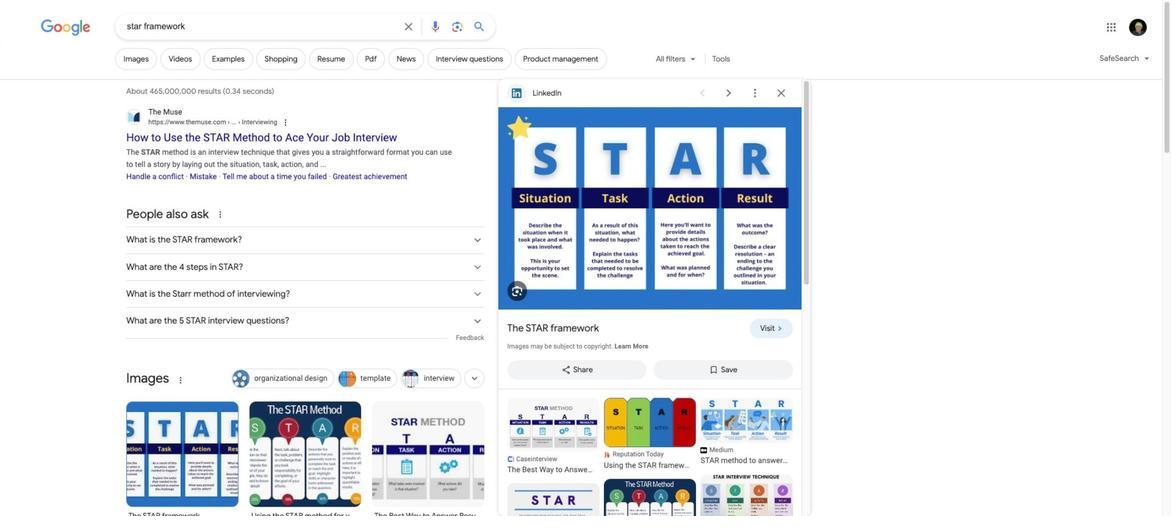 Task type: vqa. For each thing, say whether or not it's contained in the screenshot.
2nd list item from right
yes



Task type: locate. For each thing, give the bounding box(es) containing it.
2 list item from the left
[[604, 399, 696, 475]]

1 horizontal spatial list
[[604, 399, 696, 517]]

0 horizontal spatial list item
[[508, 399, 600, 480]]

3 list item from the left
[[701, 399, 793, 471]]

2 horizontal spatial list item
[[701, 399, 793, 471]]

using the star method for your next behavioral interview (worksheet  included) – career advising & professional development | mit image
[[604, 480, 696, 517]]

None search field
[[0, 14, 495, 40]]

2 horizontal spatial list
[[701, 399, 793, 517]]

1 horizontal spatial list item
[[604, 399, 696, 475]]

google image
[[41, 20, 91, 36]]

1 list item from the left
[[508, 399, 600, 480]]

None text field
[[148, 118, 277, 127], [226, 118, 277, 126], [148, 118, 277, 127], [226, 118, 277, 126]]

0 vertical spatial the star framework image
[[499, 108, 802, 310]]

1 horizontal spatial the star framework image
[[499, 108, 802, 310]]

the best way to answer resume questions (star method ... image
[[372, 402, 484, 508]]

0 horizontal spatial list
[[508, 399, 600, 517]]

0 horizontal spatial the star framework image
[[126, 402, 238, 508]]

the best way to answer resume questions (star method) | caseinterview image
[[508, 399, 600, 452]]

list
[[508, 399, 600, 517], [604, 399, 696, 517], [701, 399, 793, 517]]

using the star framework in job interviews - reputation today image
[[604, 399, 696, 448]]

the star framework image
[[499, 108, 802, 310], [126, 402, 238, 508]]

list item
[[508, 399, 600, 480], [604, 399, 696, 475], [701, 399, 793, 471]]

star method to answer interview questions | by viraj sameera | medium image
[[701, 399, 793, 444]]

list item for 1st list from the left
[[508, 399, 600, 480]]

1 vertical spatial the star framework image
[[126, 402, 238, 508]]

search by image image
[[451, 20, 464, 34]]



Task type: describe. For each thing, give the bounding box(es) containing it.
using the star method for your next behavioral interview ... image
[[249, 402, 361, 508]]

about this result image
[[280, 116, 302, 129]]

using the star method to nail that job interview image
[[508, 484, 600, 517]]

list item for 1st list from the right
[[701, 399, 793, 471]]

2 list from the left
[[604, 399, 696, 517]]

3 list from the left
[[701, 399, 793, 517]]

search by voice image
[[429, 20, 442, 34]]

more actions for this result image
[[744, 82, 766, 104]]

star method interview questions and answers image
[[701, 475, 793, 517]]

Search text field
[[127, 21, 395, 35]]

1 list from the left
[[508, 399, 600, 517]]

list item for 2nd list from left
[[604, 399, 696, 475]]



